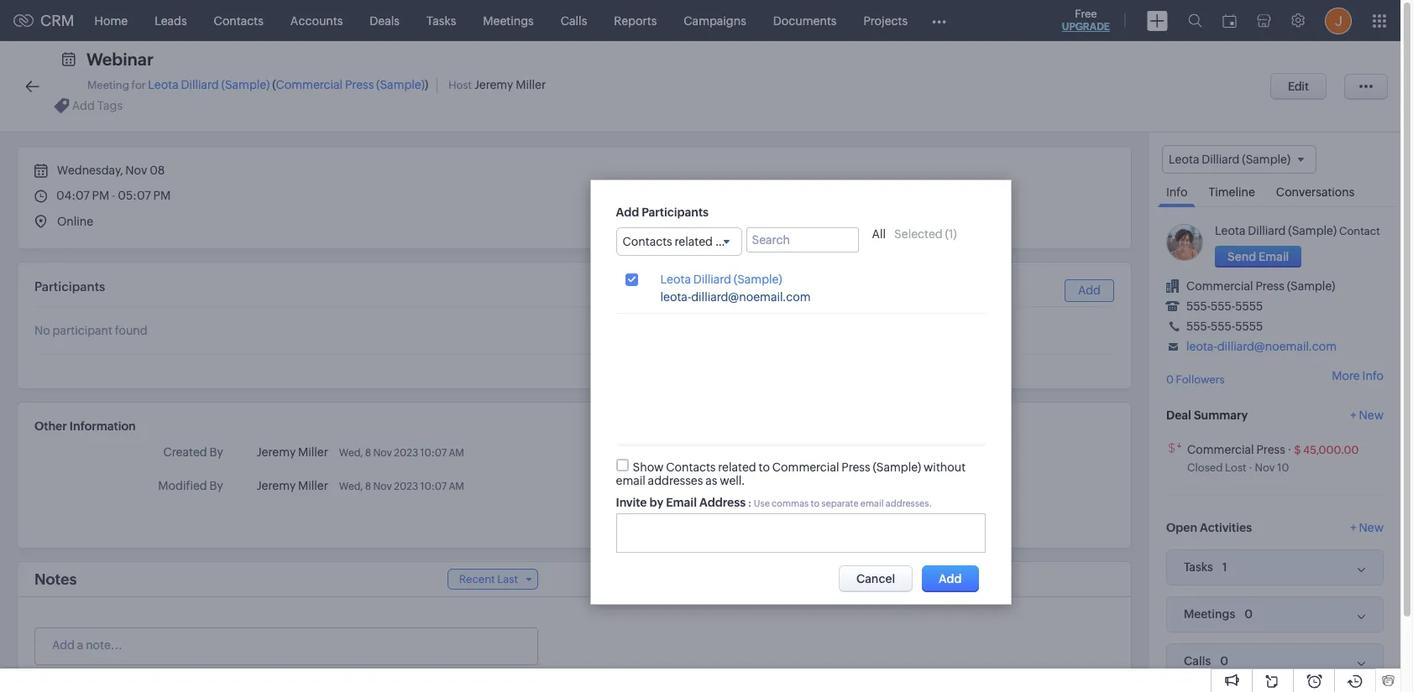 Task type: locate. For each thing, give the bounding box(es) containing it.
1 vertical spatial jeremy miller
[[257, 480, 328, 493]]

press up leota-dilliard@noemail.com in the right of the page
[[1256, 280, 1285, 293]]

am for created by
[[449, 448, 464, 459]]

commercial up leota-dilliard@noemail.com link
[[1187, 280, 1254, 293]]

2 horizontal spatial leota
[[1215, 224, 1246, 238]]

jeremy miller for created by
[[257, 446, 328, 459]]

2 + from the top
[[1351, 521, 1357, 535]]

10
[[1278, 462, 1289, 474]]

0 horizontal spatial leota
[[148, 78, 179, 92]]

nov
[[125, 164, 147, 177], [373, 448, 392, 459], [1255, 462, 1275, 474], [373, 481, 392, 493]]

2 horizontal spatial to
[[811, 499, 820, 509]]

activities
[[1200, 521, 1252, 535]]

contacts up email
[[666, 461, 716, 474]]

jeremy
[[474, 78, 513, 92], [257, 446, 296, 459], [257, 480, 296, 493]]

0 vertical spatial email
[[616, 474, 646, 488]]

1 horizontal spatial dilliard@noemail.com
[[1218, 340, 1337, 354]]

related inside show contacts related to commercial press (sample) without email addresses as well.
[[718, 461, 756, 474]]

0 vertical spatial am
[[449, 448, 464, 459]]

more
[[1332, 370, 1360, 383]]

leota dilliard (sample) leota-dilliard@noemail.com
[[661, 273, 811, 304]]

0 vertical spatial wed, 8 nov 2023 10:07 am
[[339, 448, 464, 459]]

0 horizontal spatial dilliard@noemail.com
[[691, 290, 811, 304]]

projects
[[864, 14, 908, 27]]

2 + new from the top
[[1351, 521, 1384, 535]]

leota down timeline
[[1215, 224, 1246, 238]]

modified
[[158, 480, 207, 493]]

)
[[425, 78, 428, 92], [954, 227, 957, 241]]

add
[[616, 205, 639, 219], [1078, 284, 1101, 297]]

miller for modified by
[[298, 480, 328, 493]]

1 by from the top
[[210, 446, 223, 459]]

2 jeremy miller from the top
[[257, 480, 328, 493]]

0 vertical spatial jeremy
[[474, 78, 513, 92]]

0 horizontal spatial pm
[[92, 189, 109, 202]]

0 vertical spatial new
[[1359, 409, 1384, 422]]

2 by from the top
[[210, 480, 223, 493]]

info link
[[1158, 174, 1196, 208]]

search element
[[1178, 0, 1213, 41]]

0 vertical spatial to
[[715, 235, 727, 248]]

1 vertical spatial 8
[[365, 481, 371, 493]]

leota-dilliard@noemail.com link
[[1187, 340, 1337, 354]]

press up the '10'
[[1257, 443, 1286, 457]]

contacts inside contacts link
[[214, 14, 264, 27]]

press inside commercial press · $ 45,000.00 closed lost · nov 10
[[1257, 443, 1286, 457]]

1 vertical spatial )
[[954, 227, 957, 241]]

nov inside commercial press · $ 45,000.00 closed lost · nov 10
[[1255, 462, 1275, 474]]

0 vertical spatial +
[[1351, 409, 1357, 422]]

1 vertical spatial participants
[[34, 280, 105, 294]]

leota dilliard (sample) link down contacts related to commercial press (sample) field
[[661, 273, 782, 287]]

2023 for created by
[[394, 448, 418, 459]]

0 horizontal spatial email
[[616, 474, 646, 488]]

email up the 'invite'
[[616, 474, 646, 488]]

2 2023 from the top
[[394, 481, 418, 493]]

address
[[700, 496, 746, 510]]

host jeremy miller
[[448, 78, 546, 92]]

1 vertical spatial + new
[[1351, 521, 1384, 535]]

$
[[1294, 444, 1301, 457]]

1 horizontal spatial to
[[759, 461, 770, 474]]

0 horizontal spatial (
[[272, 78, 276, 92]]

email
[[666, 496, 697, 510]]

recent
[[459, 574, 495, 586]]

2 horizontal spatial leota dilliard (sample) link
[[1215, 224, 1337, 238]]

0 horizontal spatial commercial press (sample) link
[[276, 78, 425, 92]]

leota inside leota dilliard (sample) leota-dilliard@noemail.com
[[661, 273, 691, 286]]

0 horizontal spatial ·
[[1249, 462, 1253, 474]]

dilliard@noemail.com down contacts related to commercial press (sample)
[[691, 290, 811, 304]]

0 vertical spatial 8
[[365, 448, 371, 459]]

search image
[[1188, 13, 1203, 28]]

commercial up lost
[[1188, 443, 1254, 457]]

5555 up leota-dilliard@noemail.com in the right of the page
[[1236, 320, 1263, 334]]

dilliard for leota dilliard (sample) contact
[[1248, 224, 1286, 238]]

upgrade
[[1062, 21, 1110, 33]]

1 wed, 8 nov 2023 10:07 am from the top
[[339, 448, 464, 459]]

2 am from the top
[[449, 481, 464, 493]]

email right separate on the bottom of the page
[[861, 499, 884, 509]]

1 vertical spatial contacts
[[623, 235, 672, 248]]

0 vertical spatial leota
[[148, 78, 179, 92]]

dilliard
[[181, 78, 219, 92], [1248, 224, 1286, 238], [693, 273, 731, 286]]

1 2023 from the top
[[394, 448, 418, 459]]

by right modified
[[210, 480, 223, 493]]

( down contacts link
[[272, 78, 276, 92]]

1 vertical spatial wed, 8 nov 2023 10:07 am
[[339, 481, 464, 493]]

email
[[616, 474, 646, 488], [861, 499, 884, 509]]

2 wed, from the top
[[339, 481, 363, 493]]

2 10:07 from the top
[[420, 481, 447, 493]]

1 horizontal spatial (
[[945, 227, 949, 241]]

commercial press (sample) link down accounts link
[[276, 78, 425, 92]]

leota dilliard (sample) link right for
[[148, 78, 270, 92]]

by for modified by
[[210, 480, 223, 493]]

leota dilliard (sample) link down conversations
[[1215, 224, 1337, 238]]

to inside show contacts related to commercial press (sample) without email addresses as well.
[[759, 461, 770, 474]]

by for created by
[[210, 446, 223, 459]]

no
[[34, 324, 50, 338]]

1 vertical spatial am
[[449, 481, 464, 493]]

(sample) left the selected
[[829, 235, 878, 248]]

jeremy miller
[[257, 446, 328, 459], [257, 480, 328, 493]]

1 555-555-5555 from the top
[[1187, 300, 1263, 313]]

0 vertical spatial dilliard@noemail.com
[[691, 290, 811, 304]]

1 vertical spatial by
[[210, 480, 223, 493]]

0 vertical spatial related
[[675, 235, 713, 248]]

1 vertical spatial 2023
[[394, 481, 418, 493]]

+ down more info 'link'
[[1351, 409, 1357, 422]]

commercial press (sample) link
[[276, 78, 425, 92], [1187, 280, 1336, 293]]

0 vertical spatial participants
[[642, 205, 709, 219]]

0 horizontal spatial info
[[1167, 186, 1188, 199]]

created by
[[163, 446, 223, 459]]

leota for leota dilliard (sample) contact
[[1215, 224, 1246, 238]]

to
[[715, 235, 727, 248], [759, 461, 770, 474], [811, 499, 820, 509]]

0 vertical spatial )
[[425, 78, 428, 92]]

2 vertical spatial jeremy
[[257, 480, 296, 493]]

wed, 8 nov 2023 10:07 am for created by
[[339, 448, 464, 459]]

commercial
[[276, 78, 343, 92], [729, 235, 796, 248], [1187, 280, 1254, 293], [1188, 443, 1254, 457], [772, 461, 839, 474]]

show
[[633, 461, 664, 474]]

contacts down add participants
[[623, 235, 672, 248]]

leota
[[148, 78, 179, 92], [1215, 224, 1246, 238], [661, 273, 691, 286]]

1 vertical spatial related
[[718, 461, 756, 474]]

leota-
[[661, 290, 691, 304], [1187, 340, 1218, 354]]

2 vertical spatial contacts
[[666, 461, 716, 474]]

1 vertical spatial 555-555-5555
[[1187, 320, 1263, 334]]

add for add participants
[[616, 205, 639, 219]]

0 vertical spatial 10:07
[[420, 448, 447, 459]]

found
[[115, 324, 148, 338]]

crm
[[40, 12, 74, 29]]

miller for created by
[[298, 446, 328, 459]]

1 vertical spatial miller
[[298, 446, 328, 459]]

1 vertical spatial +
[[1351, 521, 1357, 535]]

info
[[1167, 186, 1188, 199], [1363, 370, 1384, 383]]

1 8 from the top
[[365, 448, 371, 459]]

show contacts related to commercial press (sample) without email addresses as well.
[[616, 461, 966, 488]]

documents link
[[760, 0, 850, 41]]

pm down 08
[[153, 189, 171, 202]]

by right created
[[210, 446, 223, 459]]

dilliard@noemail.com down commercial press (sample)
[[1218, 340, 1337, 354]]

participants up participant
[[34, 280, 105, 294]]

miller
[[516, 78, 546, 92], [298, 446, 328, 459], [298, 480, 328, 493]]

0 vertical spatial ·
[[1288, 443, 1292, 457]]

contacts inside contacts related to commercial press (sample) field
[[623, 235, 672, 248]]

10:07
[[420, 448, 447, 459], [420, 481, 447, 493]]

1 + new from the top
[[1351, 409, 1384, 422]]

2023
[[394, 448, 418, 459], [394, 481, 418, 493]]

1 horizontal spatial info
[[1363, 370, 1384, 383]]

commas
[[772, 499, 809, 509]]

555-555-5555 down commercial press (sample)
[[1187, 300, 1263, 313]]

calendar image
[[1223, 14, 1237, 27]]

followers
[[1176, 374, 1225, 386]]

0 vertical spatial contacts
[[214, 14, 264, 27]]

to right commas
[[811, 499, 820, 509]]

no participant found
[[34, 324, 148, 338]]

( right the selected
[[945, 227, 949, 241]]

5555 down commercial press (sample)
[[1236, 300, 1263, 313]]

new
[[1359, 409, 1384, 422], [1359, 521, 1384, 535]]

1 vertical spatial leota dilliard (sample) link
[[1215, 224, 1337, 238]]

0 horizontal spatial )
[[425, 78, 428, 92]]

1 horizontal spatial )
[[954, 227, 957, 241]]

notes
[[34, 571, 77, 589]]

0 vertical spatial jeremy miller
[[257, 446, 328, 459]]

participants up contacts related to commercial press (sample) field
[[642, 205, 709, 219]]

0 vertical spatial wed,
[[339, 448, 363, 459]]

1 vertical spatial leota-
[[1187, 340, 1218, 354]]

2 horizontal spatial dilliard
[[1248, 224, 1286, 238]]

1 vertical spatial dilliard
[[1248, 224, 1286, 238]]

2 vertical spatial miller
[[298, 480, 328, 493]]

0 vertical spatial + new
[[1351, 409, 1384, 422]]

0 vertical spatial (
[[272, 78, 276, 92]]

0 horizontal spatial add
[[616, 205, 639, 219]]

leota down add participants
[[661, 273, 691, 286]]

press up separate on the bottom of the page
[[842, 461, 871, 474]]

wed, 8 nov 2023 10:07 am
[[339, 448, 464, 459], [339, 481, 464, 493]]

1 horizontal spatial commercial press (sample) link
[[1187, 280, 1336, 293]]

1 vertical spatial wed,
[[339, 481, 363, 493]]

1 vertical spatial ·
[[1249, 462, 1253, 474]]

1 10:07 from the top
[[420, 448, 447, 459]]

dilliard inside leota dilliard (sample) leota-dilliard@noemail.com
[[693, 273, 731, 286]]

info right more at the bottom right of page
[[1363, 370, 1384, 383]]

1 vertical spatial new
[[1359, 521, 1384, 535]]

1 jeremy miller from the top
[[257, 446, 328, 459]]

+
[[1351, 409, 1357, 422], [1351, 521, 1357, 535]]

commercial press (sample) link up leota-dilliard@noemail.com in the right of the page
[[1187, 280, 1336, 293]]

1 horizontal spatial email
[[861, 499, 884, 509]]

555-
[[1187, 300, 1211, 313], [1211, 300, 1236, 313], [1187, 320, 1211, 334], [1211, 320, 1236, 334]]

0 vertical spatial dilliard
[[181, 78, 219, 92]]

555-555-5555 up leota-dilliard@noemail.com in the right of the page
[[1187, 320, 1263, 334]]

related inside contacts related to commercial press (sample) field
[[675, 235, 713, 248]]

-
[[112, 189, 115, 202]]

1 horizontal spatial ·
[[1288, 443, 1292, 457]]

commercial up leota dilliard (sample) leota-dilliard@noemail.com
[[729, 235, 796, 248]]

1 vertical spatial 10:07
[[420, 481, 447, 493]]

dilliard for leota dilliard (sample) leota-dilliard@noemail.com
[[693, 273, 731, 286]]

by
[[210, 446, 223, 459], [210, 480, 223, 493]]

leota dilliard (sample) link
[[148, 78, 270, 92], [1215, 224, 1337, 238], [661, 273, 782, 287]]

(sample) down contacts related to commercial press (sample)
[[734, 273, 782, 286]]

2 vertical spatial dilliard
[[693, 273, 731, 286]]

0 vertical spatial miller
[[516, 78, 546, 92]]

pm left -
[[92, 189, 109, 202]]

0 horizontal spatial related
[[675, 235, 713, 248]]

0 vertical spatial by
[[210, 446, 223, 459]]

home
[[95, 14, 128, 27]]

1 vertical spatial dilliard@noemail.com
[[1218, 340, 1337, 354]]

1 horizontal spatial pm
[[153, 189, 171, 202]]

0 horizontal spatial leota-
[[661, 290, 691, 304]]

8
[[365, 448, 371, 459], [365, 481, 371, 493]]

2 vertical spatial to
[[811, 499, 820, 509]]

commercial inside show contacts related to commercial press (sample) without email addresses as well.
[[772, 461, 839, 474]]

0 vertical spatial info
[[1167, 186, 1188, 199]]

all
[[872, 227, 886, 241]]

(sample)
[[221, 78, 270, 92], [376, 78, 425, 92], [1289, 224, 1337, 238], [829, 235, 878, 248], [734, 273, 782, 286], [1287, 280, 1336, 293], [873, 461, 921, 474]]

1 horizontal spatial add
[[1078, 284, 1101, 297]]

to right well.
[[759, 461, 770, 474]]

create menu image
[[1147, 10, 1168, 31]]

1 vertical spatial to
[[759, 461, 770, 474]]

calls link
[[547, 0, 601, 41]]

10:07 for modified by
[[420, 481, 447, 493]]

5555
[[1236, 300, 1263, 313], [1236, 320, 1263, 334]]

0 horizontal spatial to
[[715, 235, 727, 248]]

1 vertical spatial leota
[[1215, 224, 1246, 238]]

related right as in the bottom of the page
[[718, 461, 756, 474]]

commercial inside field
[[729, 235, 796, 248]]

press
[[345, 78, 374, 92], [798, 235, 827, 248], [1256, 280, 1285, 293], [1257, 443, 1286, 457], [842, 461, 871, 474]]

addresses.
[[886, 499, 932, 509]]

selected
[[894, 227, 943, 241]]

related down add participants
[[675, 235, 713, 248]]

press inside field
[[798, 235, 827, 248]]

1 vertical spatial 5555
[[1236, 320, 1263, 334]]

1 horizontal spatial related
[[718, 461, 756, 474]]

0 vertical spatial 555-555-5555
[[1187, 300, 1263, 313]]

· left $ at the bottom of page
[[1288, 443, 1292, 457]]

commercial up commas
[[772, 461, 839, 474]]

info left timeline
[[1167, 186, 1188, 199]]

dilliard down contacts related to commercial press (sample) field
[[693, 273, 731, 286]]

(sample) inside show contacts related to commercial press (sample) without email addresses as well.
[[873, 461, 921, 474]]

· right lost
[[1249, 462, 1253, 474]]

2 vertical spatial leota dilliard (sample) link
[[661, 273, 782, 287]]

0 vertical spatial 5555
[[1236, 300, 1263, 313]]

1 + from the top
[[1351, 409, 1357, 422]]

None button
[[1271, 73, 1327, 100], [1215, 246, 1302, 268], [922, 566, 979, 593], [1271, 73, 1327, 100], [1215, 246, 1302, 268], [922, 566, 979, 593]]

contacts inside show contacts related to commercial press (sample) without email addresses as well.
[[666, 461, 716, 474]]

timeline link
[[1200, 174, 1264, 207]]

2 8 from the top
[[365, 481, 371, 493]]

(sample) down contacts link
[[221, 78, 270, 92]]

1 vertical spatial (
[[945, 227, 949, 241]]

all selected ( 1 )
[[872, 227, 957, 241]]

0 vertical spatial commercial press (sample) link
[[276, 78, 425, 92]]

1 vertical spatial email
[[861, 499, 884, 509]]

1 horizontal spatial leota
[[661, 273, 691, 286]]

0 vertical spatial add
[[616, 205, 639, 219]]

add inside add link
[[1078, 284, 1101, 297]]

(sample) up addresses.
[[873, 461, 921, 474]]

press left all link
[[798, 235, 827, 248]]

timeline
[[1209, 186, 1255, 199]]

leota right for
[[148, 78, 179, 92]]

am for modified by
[[449, 481, 464, 493]]

1 horizontal spatial leota-
[[1187, 340, 1218, 354]]

dilliard down timeline
[[1248, 224, 1286, 238]]

to up leota dilliard (sample) leota-dilliard@noemail.com
[[715, 235, 727, 248]]

(sample) down conversations
[[1289, 224, 1337, 238]]

commercial press link
[[1188, 443, 1286, 457]]

) right the selected
[[954, 227, 957, 241]]

1 vertical spatial add
[[1078, 284, 1101, 297]]

contacts up the 'meeting for leota dilliard (sample) ( commercial press (sample) )'
[[214, 14, 264, 27]]

2 wed, 8 nov 2023 10:07 am from the top
[[339, 481, 464, 493]]

dilliard right for
[[181, 78, 219, 92]]

leota for leota dilliard (sample) leota-dilliard@noemail.com
[[661, 273, 691, 286]]

participants
[[642, 205, 709, 219], [34, 280, 105, 294]]

1 horizontal spatial leota dilliard (sample) link
[[661, 273, 782, 287]]

1 am from the top
[[449, 448, 464, 459]]

+ down the 45,000.00
[[1351, 521, 1357, 535]]

Add a note... field
[[35, 637, 537, 654]]

) left host
[[425, 78, 428, 92]]

1 pm from the left
[[92, 189, 109, 202]]

leota dilliard (sample) link for leota dilliard (sample) contact
[[1215, 224, 1337, 238]]

jeremy miller for modified by
[[257, 480, 328, 493]]

jeremy for modified by
[[257, 480, 296, 493]]

commercial down accounts link
[[276, 78, 343, 92]]

0 vertical spatial leota dilliard (sample) link
[[148, 78, 270, 92]]

to inside field
[[715, 235, 727, 248]]

1 wed, from the top
[[339, 448, 363, 459]]



Task type: describe. For each thing, give the bounding box(es) containing it.
deals
[[370, 14, 400, 27]]

add link
[[1065, 280, 1114, 302]]

leota-dilliard@noemail.com
[[1187, 340, 1337, 354]]

addresses
[[648, 474, 703, 488]]

commercial inside commercial press · $ 45,000.00 closed lost · nov 10
[[1188, 443, 1254, 457]]

leota- inside leota dilliard (sample) leota-dilliard@noemail.com
[[661, 290, 691, 304]]

(sample) inside field
[[829, 235, 878, 248]]

8 for modified by
[[365, 481, 371, 493]]

meetings
[[483, 14, 534, 27]]

Contacts related to Commercial Press (Sample) field
[[616, 227, 878, 256]]

all link
[[872, 227, 886, 241]]

lost
[[1225, 462, 1247, 474]]

2 555-555-5555 from the top
[[1187, 320, 1263, 334]]

information
[[70, 420, 136, 433]]

modified by
[[158, 480, 223, 493]]

05:07
[[118, 189, 151, 202]]

2 new from the top
[[1359, 521, 1384, 535]]

(sample) down leota dilliard (sample) contact
[[1287, 280, 1336, 293]]

campaigns link
[[670, 0, 760, 41]]

tasks link
[[413, 0, 470, 41]]

crm link
[[13, 12, 74, 29]]

08
[[150, 164, 165, 177]]

email inside show contacts related to commercial press (sample) without email addresses as well.
[[616, 474, 646, 488]]

0 horizontal spatial participants
[[34, 280, 105, 294]]

contacts link
[[200, 0, 277, 41]]

leota dilliard (sample) link for leota dilliard (sample) leota-dilliard@noemail.com
[[661, 273, 782, 287]]

conversations
[[1276, 186, 1355, 199]]

press down deals
[[345, 78, 374, 92]]

0 horizontal spatial dilliard
[[181, 78, 219, 92]]

deal summary
[[1167, 409, 1248, 422]]

1 5555 from the top
[[1236, 300, 1263, 313]]

profile element
[[1315, 0, 1362, 41]]

host
[[448, 79, 472, 92]]

:
[[748, 497, 752, 510]]

2 5555 from the top
[[1236, 320, 1263, 334]]

(sample) inside leota dilliard (sample) leota-dilliard@noemail.com
[[734, 273, 782, 286]]

as
[[706, 474, 717, 488]]

reports
[[614, 14, 657, 27]]

last
[[497, 574, 518, 586]]

dilliard@noemail.com inside leota dilliard (sample) leota-dilliard@noemail.com
[[691, 290, 811, 304]]

(sample) left host
[[376, 78, 425, 92]]

invite
[[616, 496, 647, 510]]

2 pm from the left
[[153, 189, 171, 202]]

leota dilliard (sample) contact
[[1215, 224, 1381, 238]]

more info
[[1332, 370, 1384, 383]]

meetings link
[[470, 0, 547, 41]]

04:07 pm - 05:07 pm
[[56, 189, 171, 202]]

recent last
[[459, 574, 518, 586]]

leads link
[[141, 0, 200, 41]]

Search text field
[[746, 227, 859, 252]]

for
[[131, 79, 146, 92]]

meeting
[[87, 79, 129, 92]]

deals link
[[356, 0, 413, 41]]

add participants
[[616, 205, 709, 219]]

contacts related to commercial press (sample)
[[623, 235, 878, 248]]

contacts for contacts
[[214, 14, 264, 27]]

contact
[[1339, 225, 1381, 238]]

0
[[1167, 374, 1174, 386]]

jeremy for created by
[[257, 446, 296, 459]]

1 new from the top
[[1359, 409, 1384, 422]]

create menu element
[[1137, 0, 1178, 41]]

accounts
[[290, 14, 343, 27]]

online
[[57, 215, 93, 228]]

04:07
[[56, 189, 90, 202]]

free upgrade
[[1062, 8, 1110, 33]]

45,000.00
[[1304, 444, 1359, 457]]

wednesday, nov 08
[[55, 164, 165, 177]]

10:07 for created by
[[420, 448, 447, 459]]

by
[[650, 496, 664, 510]]

tasks
[[427, 14, 456, 27]]

accounts link
[[277, 0, 356, 41]]

contacts for contacts related to commercial press (sample)
[[623, 235, 672, 248]]

1 vertical spatial commercial press (sample) link
[[1187, 280, 1336, 293]]

wed, for modified by
[[339, 481, 363, 493]]

other information
[[34, 420, 136, 433]]

reports link
[[601, 0, 670, 41]]

participant
[[53, 324, 112, 338]]

cancel
[[857, 573, 895, 586]]

1
[[949, 227, 954, 241]]

created
[[163, 446, 207, 459]]

0 followers
[[1167, 374, 1225, 386]]

add for add
[[1078, 284, 1101, 297]]

summary
[[1194, 409, 1248, 422]]

closed
[[1188, 462, 1223, 474]]

1 vertical spatial info
[[1363, 370, 1384, 383]]

webinar
[[87, 50, 154, 69]]

conversations link
[[1268, 174, 1363, 207]]

use
[[754, 499, 770, 509]]

+ inside "+ new" link
[[1351, 409, 1357, 422]]

info inside info link
[[1167, 186, 1188, 199]]

deal
[[1167, 409, 1192, 422]]

projects link
[[850, 0, 921, 41]]

commercial press (sample)
[[1187, 280, 1336, 293]]

well.
[[720, 474, 745, 488]]

wed, 8 nov 2023 10:07 am for modified by
[[339, 481, 464, 493]]

free
[[1075, 8, 1097, 20]]

wed, for created by
[[339, 448, 363, 459]]

to inside invite by email address : use commas to separate email addresses.
[[811, 499, 820, 509]]

1 horizontal spatial participants
[[642, 205, 709, 219]]

press inside show contacts related to commercial press (sample) without email addresses as well.
[[842, 461, 871, 474]]

email inside invite by email address : use commas to separate email addresses.
[[861, 499, 884, 509]]

8 for created by
[[365, 448, 371, 459]]

cancel link
[[839, 566, 913, 593]]

2023 for modified by
[[394, 481, 418, 493]]

0 horizontal spatial leota dilliard (sample) link
[[148, 78, 270, 92]]

wednesday,
[[57, 164, 123, 177]]

profile image
[[1325, 7, 1352, 34]]

meeting for leota dilliard (sample) ( commercial press (sample) )
[[87, 78, 428, 92]]

calls
[[561, 14, 587, 27]]

leads
[[155, 14, 187, 27]]

separate
[[822, 499, 859, 509]]

invite by email address : use commas to separate email addresses.
[[616, 496, 932, 510]]

open activities
[[1167, 521, 1252, 535]]

+ new link
[[1351, 409, 1384, 431]]

documents
[[773, 14, 837, 27]]

open
[[1167, 521, 1198, 535]]



Task type: vqa. For each thing, say whether or not it's contained in the screenshot.
right the Image
no



